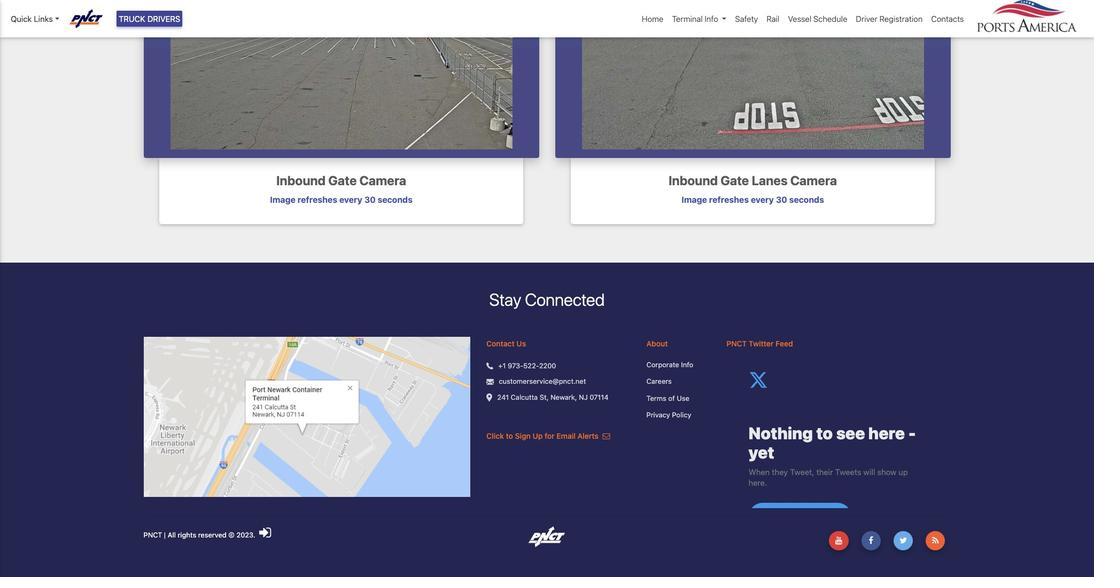 Task type: locate. For each thing, give the bounding box(es) containing it.
email
[[557, 432, 576, 441]]

safety link
[[731, 9, 763, 29]]

for
[[545, 432, 555, 441]]

info right the terminal
[[705, 14, 718, 23]]

1 horizontal spatial seconds
[[789, 195, 824, 205]]

seconds for lanes
[[789, 195, 824, 205]]

privacy policy
[[647, 411, 692, 420]]

gate
[[328, 173, 357, 188], [721, 173, 749, 188]]

contact
[[487, 339, 515, 348]]

1 horizontal spatial image
[[682, 195, 707, 205]]

calcutta
[[511, 393, 538, 402]]

1 horizontal spatial every
[[751, 195, 774, 205]]

0 horizontal spatial image
[[270, 195, 296, 205]]

corporate info
[[647, 361, 694, 369]]

rail link
[[763, 9, 784, 29]]

241
[[497, 393, 509, 402]]

image refreshes every 30 seconds for lanes
[[682, 195, 824, 205]]

pnct | all rights reserved © 2023.
[[144, 531, 257, 540]]

inbound
[[276, 173, 326, 188], [669, 173, 718, 188]]

vessel
[[788, 14, 812, 23]]

click to sign up for email alerts
[[487, 432, 601, 441]]

0 horizontal spatial refreshes
[[298, 195, 337, 205]]

1 horizontal spatial camera
[[791, 173, 837, 188]]

safety
[[735, 14, 758, 23]]

2 refreshes from the left
[[709, 195, 749, 205]]

refreshes down "inbound gate lanes camera"
[[709, 195, 749, 205]]

pnct
[[727, 339, 747, 348], [144, 531, 162, 540]]

image refreshes every 30 seconds
[[270, 195, 413, 205], [682, 195, 824, 205]]

up
[[533, 432, 543, 441]]

image refreshes every 30 seconds down inbound gate camera
[[270, 195, 413, 205]]

1 30 from the left
[[365, 195, 376, 205]]

terms of use link
[[647, 394, 711, 404]]

pnct left |
[[144, 531, 162, 540]]

1 horizontal spatial pnct
[[727, 339, 747, 348]]

vessel schedule link
[[784, 9, 852, 29]]

1 gate from the left
[[328, 173, 357, 188]]

0 vertical spatial info
[[705, 14, 718, 23]]

truck
[[119, 14, 145, 23]]

2 image refreshes every 30 seconds from the left
[[682, 195, 824, 205]]

0 vertical spatial pnct
[[727, 339, 747, 348]]

every for lanes
[[751, 195, 774, 205]]

terminal info link
[[668, 9, 731, 29]]

0 horizontal spatial camera
[[360, 173, 406, 188]]

refreshes for camera
[[298, 195, 337, 205]]

2 every from the left
[[751, 195, 774, 205]]

1 vertical spatial pnct
[[144, 531, 162, 540]]

terminal
[[672, 14, 703, 23]]

0 horizontal spatial every
[[339, 195, 362, 205]]

driver registration
[[856, 14, 923, 23]]

2 inbound from the left
[[669, 173, 718, 188]]

us
[[517, 339, 526, 348]]

1 image from the left
[[270, 195, 296, 205]]

1 horizontal spatial gate
[[721, 173, 749, 188]]

0 horizontal spatial inbound
[[276, 173, 326, 188]]

every down 'lanes'
[[751, 195, 774, 205]]

pnct for pnct twitter feed
[[727, 339, 747, 348]]

drivers
[[147, 14, 180, 23]]

info up careers 'link'
[[681, 361, 694, 369]]

1 refreshes from the left
[[298, 195, 337, 205]]

0 horizontal spatial seconds
[[378, 195, 413, 205]]

0 horizontal spatial gate
[[328, 173, 357, 188]]

camera
[[360, 173, 406, 188], [791, 173, 837, 188]]

2 seconds from the left
[[789, 195, 824, 205]]

0 horizontal spatial image refreshes every 30 seconds
[[270, 195, 413, 205]]

30 for lanes
[[776, 195, 787, 205]]

30 down inbound gate camera
[[365, 195, 376, 205]]

info
[[705, 14, 718, 23], [681, 361, 694, 369]]

image refreshes every 30 seconds down "inbound gate lanes camera"
[[682, 195, 824, 205]]

1 every from the left
[[339, 195, 362, 205]]

driver
[[856, 14, 878, 23]]

1 inbound from the left
[[276, 173, 326, 188]]

2023.
[[237, 531, 255, 540]]

connected
[[525, 290, 605, 310]]

rights
[[178, 531, 196, 540]]

refreshes
[[298, 195, 337, 205], [709, 195, 749, 205]]

1 seconds from the left
[[378, 195, 413, 205]]

click
[[487, 432, 504, 441]]

0 horizontal spatial info
[[681, 361, 694, 369]]

1 horizontal spatial info
[[705, 14, 718, 23]]

0 horizontal spatial pnct
[[144, 531, 162, 540]]

image refreshes every 30 seconds for camera
[[270, 195, 413, 205]]

gate for lanes
[[721, 173, 749, 188]]

1 vertical spatial info
[[681, 361, 694, 369]]

rail
[[767, 14, 780, 23]]

1 horizontal spatial 30
[[776, 195, 787, 205]]

2 image from the left
[[682, 195, 707, 205]]

+1 973-522-2200 link
[[498, 361, 556, 372]]

every
[[339, 195, 362, 205], [751, 195, 774, 205]]

sign in image
[[259, 527, 271, 540]]

customerservice@pnct.net
[[499, 378, 586, 386]]

inbound gate camera
[[276, 173, 406, 188]]

customerservice@pnct.net link
[[499, 377, 586, 388]]

quick links link
[[11, 13, 59, 25]]

policy
[[672, 411, 692, 420]]

every down inbound gate camera
[[339, 195, 362, 205]]

use
[[677, 394, 690, 403]]

refreshes for lanes
[[709, 195, 749, 205]]

1 camera from the left
[[360, 173, 406, 188]]

30
[[365, 195, 376, 205], [776, 195, 787, 205]]

2 camera from the left
[[791, 173, 837, 188]]

home
[[642, 14, 664, 23]]

seconds for camera
[[378, 195, 413, 205]]

seconds
[[378, 195, 413, 205], [789, 195, 824, 205]]

feed
[[776, 339, 793, 348]]

inbound for inbound gate camera
[[276, 173, 326, 188]]

1 horizontal spatial refreshes
[[709, 195, 749, 205]]

quick
[[11, 14, 32, 23]]

image
[[270, 195, 296, 205], [682, 195, 707, 205]]

1 horizontal spatial inbound
[[669, 173, 718, 188]]

1 image refreshes every 30 seconds from the left
[[270, 195, 413, 205]]

1 horizontal spatial image refreshes every 30 seconds
[[682, 195, 824, 205]]

973-
[[508, 362, 524, 370]]

0 horizontal spatial 30
[[365, 195, 376, 205]]

|
[[164, 531, 166, 540]]

2 30 from the left
[[776, 195, 787, 205]]

driver registration link
[[852, 9, 927, 29]]

refreshes down inbound gate camera
[[298, 195, 337, 205]]

pnct left twitter at the right of the page
[[727, 339, 747, 348]]

pnct for pnct | all rights reserved © 2023.
[[144, 531, 162, 540]]

pnct twitter feed
[[727, 339, 793, 348]]

2 gate from the left
[[721, 173, 749, 188]]

241 calcutta st, newark, nj 07114
[[497, 393, 609, 402]]

30 down 'lanes'
[[776, 195, 787, 205]]



Task type: vqa. For each thing, say whether or not it's contained in the screenshot.
10/13/2023 18:00
no



Task type: describe. For each thing, give the bounding box(es) containing it.
gate for camera
[[328, 173, 357, 188]]

truck drivers link
[[117, 11, 182, 27]]

st,
[[540, 393, 549, 402]]

alerts
[[578, 432, 599, 441]]

newark,
[[551, 393, 577, 402]]

lanes
[[752, 173, 788, 188]]

privacy
[[647, 411, 670, 420]]

07114
[[590, 393, 609, 402]]

522-
[[524, 362, 539, 370]]

stay connected
[[490, 290, 605, 310]]

2200
[[539, 362, 556, 370]]

inbound gate lanes camera
[[669, 173, 837, 188]]

careers link
[[647, 377, 711, 388]]

stay
[[490, 290, 521, 310]]

+1
[[498, 362, 506, 370]]

home link
[[638, 9, 668, 29]]

info for terminal info
[[705, 14, 718, 23]]

links
[[34, 14, 53, 23]]

image for inbound gate lanes camera
[[682, 195, 707, 205]]

every for camera
[[339, 195, 362, 205]]

reserved
[[198, 531, 227, 540]]

twitter
[[749, 339, 774, 348]]

to
[[506, 432, 513, 441]]

nj
[[579, 393, 588, 402]]

+1 973-522-2200
[[498, 362, 556, 370]]

info for corporate info
[[681, 361, 694, 369]]

click to sign up for email alerts link
[[487, 432, 610, 441]]

of
[[669, 394, 675, 403]]

image for inbound gate camera
[[270, 195, 296, 205]]

corporate info link
[[647, 360, 711, 371]]

privacy policy link
[[647, 411, 711, 421]]

contact us
[[487, 339, 526, 348]]

all
[[168, 531, 176, 540]]

vessel schedule
[[788, 14, 848, 23]]

sign
[[515, 432, 531, 441]]

schedule
[[814, 14, 848, 23]]

241 calcutta st, newark, nj 07114 link
[[497, 393, 609, 403]]

contacts link
[[927, 9, 969, 29]]

terminal info
[[672, 14, 718, 23]]

envelope o image
[[603, 433, 610, 440]]

about
[[647, 339, 668, 348]]

registration
[[880, 14, 923, 23]]

terms
[[647, 394, 667, 403]]

corporate
[[647, 361, 679, 369]]

terms of use
[[647, 394, 690, 403]]

careers
[[647, 378, 672, 386]]

contacts
[[932, 14, 964, 23]]

truck drivers
[[119, 14, 180, 23]]

©
[[228, 531, 235, 540]]

quick links
[[11, 14, 53, 23]]

30 for camera
[[365, 195, 376, 205]]

inbound for inbound gate lanes camera
[[669, 173, 718, 188]]



